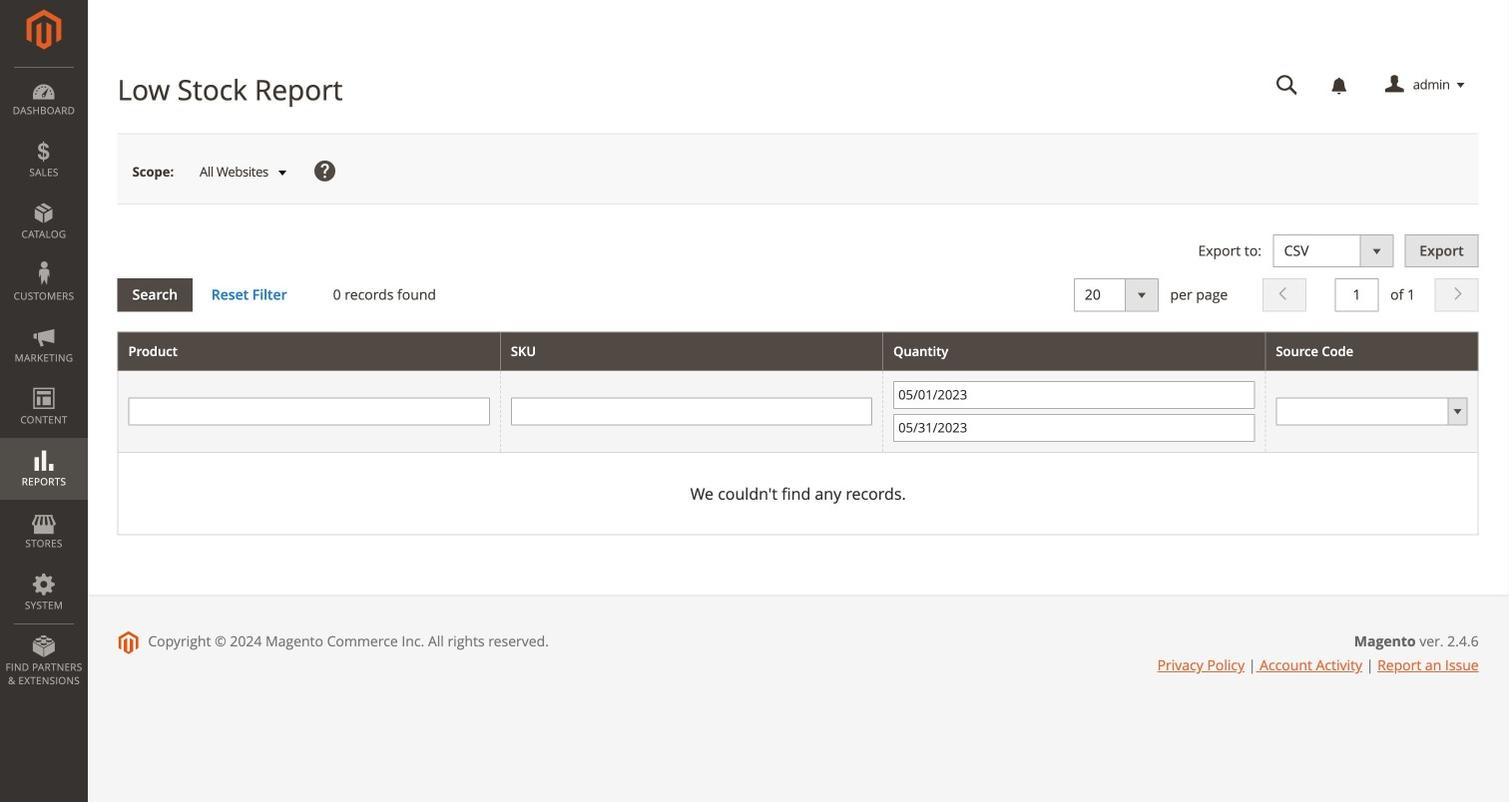 Task type: locate. For each thing, give the bounding box(es) containing it.
None text field
[[1335, 279, 1379, 312], [128, 398, 490, 426], [511, 398, 873, 426], [1335, 279, 1379, 312], [128, 398, 490, 426], [511, 398, 873, 426]]

menu bar
[[0, 67, 88, 698]]

To text field
[[894, 414, 1255, 442]]

None text field
[[1263, 68, 1312, 103]]



Task type: describe. For each thing, give the bounding box(es) containing it.
magento admin panel image
[[26, 9, 61, 50]]

From text field
[[894, 381, 1255, 409]]



